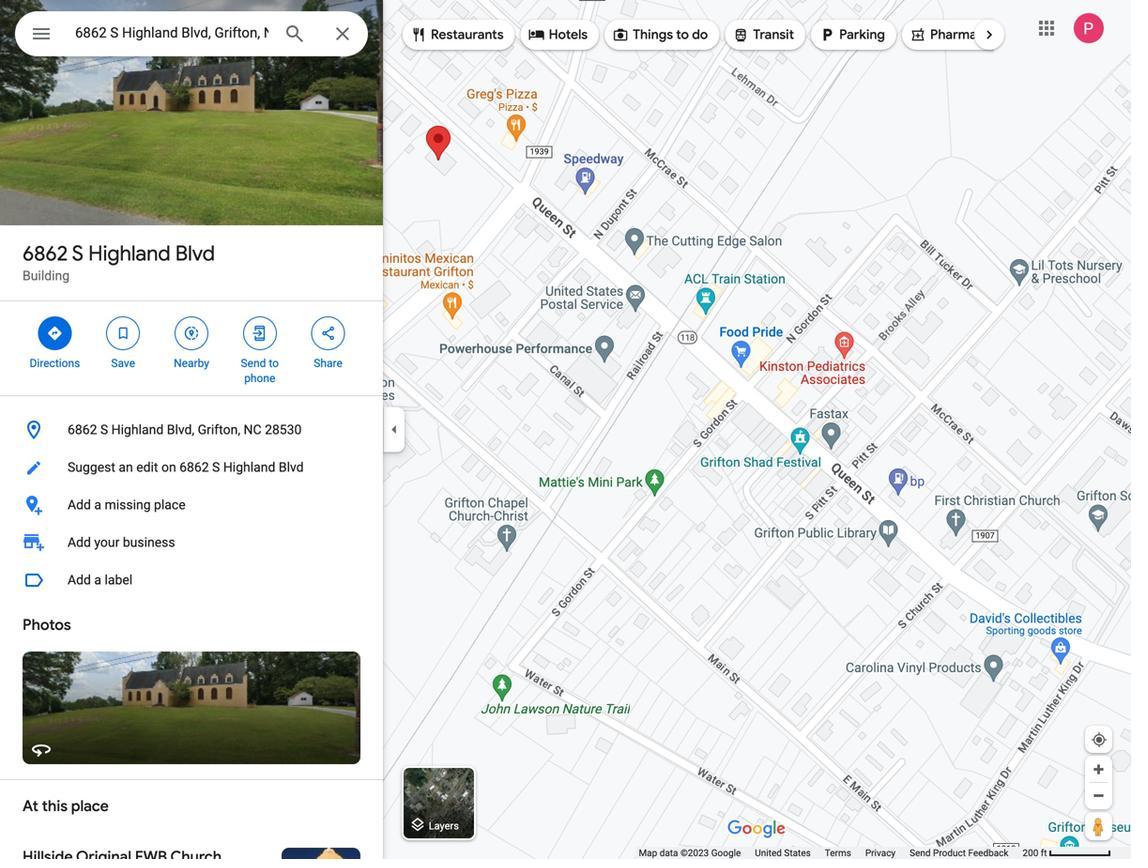 Task type: vqa. For each thing, say whether or not it's contained in the screenshot.
the 'place'
yes



Task type: locate. For each thing, give the bounding box(es) containing it.
to left do
[[676, 26, 689, 43]]

send up phone
[[241, 357, 266, 370]]

0 vertical spatial highland
[[88, 240, 171, 267]]

0 vertical spatial send
[[241, 357, 266, 370]]


[[115, 323, 132, 344]]

a left missing
[[94, 497, 101, 513]]

place
[[154, 497, 186, 513], [71, 797, 109, 816]]

add a label button
[[0, 562, 383, 599]]

1 vertical spatial add
[[68, 535, 91, 550]]

1 vertical spatial send
[[910, 848, 931, 859]]

0 vertical spatial add
[[68, 497, 91, 513]]

1 vertical spatial a
[[94, 572, 101, 588]]

s
[[72, 240, 84, 267], [100, 422, 108, 438], [212, 460, 220, 475]]

1 horizontal spatial place
[[154, 497, 186, 513]]

blvd down 28530
[[279, 460, 304, 475]]

blvd
[[175, 240, 215, 267], [279, 460, 304, 475]]

send product feedback
[[910, 848, 1009, 859]]

to up phone
[[269, 357, 279, 370]]

0 horizontal spatial send
[[241, 357, 266, 370]]

send left product
[[910, 848, 931, 859]]

place right this
[[71, 797, 109, 816]]

hotels
[[549, 26, 588, 43]]

2 vertical spatial 6862
[[179, 460, 209, 475]]

200 ft
[[1023, 848, 1048, 859]]

footer
[[639, 847, 1023, 859]]

send inside button
[[910, 848, 931, 859]]

parking
[[840, 26, 886, 43]]

1 horizontal spatial to
[[676, 26, 689, 43]]

layers
[[429, 820, 459, 832]]

product
[[933, 848, 966, 859]]

to inside send to phone
[[269, 357, 279, 370]]

0 horizontal spatial place
[[71, 797, 109, 816]]

suggest an edit on 6862 s highland blvd button
[[0, 449, 383, 486]]

 restaurants
[[410, 24, 504, 45]]

united states
[[755, 848, 811, 859]]

a inside button
[[94, 572, 101, 588]]

add inside button
[[68, 497, 91, 513]]

things
[[633, 26, 673, 43]]

blvd inside button
[[279, 460, 304, 475]]

building
[[23, 268, 70, 284]]

200 ft button
[[1023, 848, 1112, 859]]

0 vertical spatial to
[[676, 26, 689, 43]]

highland up edit
[[111, 422, 164, 438]]

none field inside the 6862 s highland blvd, grifton, nc 28530 field
[[75, 22, 269, 44]]

6862 right on
[[179, 460, 209, 475]]

6862 s highland blvd building
[[23, 240, 215, 284]]

at
[[23, 797, 38, 816]]

0 vertical spatial 6862
[[23, 240, 68, 267]]

6862 inside 6862 s highland blvd building
[[23, 240, 68, 267]]

on
[[161, 460, 176, 475]]

2 horizontal spatial s
[[212, 460, 220, 475]]

zoom out image
[[1092, 789, 1106, 803]]

add inside button
[[68, 572, 91, 588]]

terms
[[825, 848, 852, 859]]

do
[[692, 26, 708, 43]]

6862 up suggest
[[68, 422, 97, 438]]

1 vertical spatial to
[[269, 357, 279, 370]]


[[528, 24, 545, 45]]

3 add from the top
[[68, 572, 91, 588]]

6862 up the building
[[23, 240, 68, 267]]

highland inside 6862 s highland blvd building
[[88, 240, 171, 267]]

highland for blvd
[[88, 240, 171, 267]]

send inside send to phone
[[241, 357, 266, 370]]

add left the label
[[68, 572, 91, 588]]

highland up 
[[88, 240, 171, 267]]

missing
[[105, 497, 151, 513]]

add for add your business
[[68, 535, 91, 550]]

1 vertical spatial blvd
[[279, 460, 304, 475]]

google
[[712, 848, 741, 859]]

at this place
[[23, 797, 109, 816]]

0 horizontal spatial s
[[72, 240, 84, 267]]

states
[[785, 848, 811, 859]]

2 add from the top
[[68, 535, 91, 550]]

grifton,
[[198, 422, 240, 438]]

a for label
[[94, 572, 101, 588]]

0 vertical spatial a
[[94, 497, 101, 513]]

map data ©2023 google
[[639, 848, 741, 859]]

add your business link
[[0, 524, 383, 562]]

2 a from the top
[[94, 572, 101, 588]]

zoom in image
[[1092, 763, 1106, 777]]

2 vertical spatial add
[[68, 572, 91, 588]]

place down on
[[154, 497, 186, 513]]

add down suggest
[[68, 497, 91, 513]]

ft
[[1041, 848, 1048, 859]]

business
[[123, 535, 175, 550]]

show street view coverage image
[[1086, 812, 1113, 840]]

1 vertical spatial s
[[100, 422, 108, 438]]

a
[[94, 497, 101, 513], [94, 572, 101, 588]]

s for blvd,
[[100, 422, 108, 438]]

6862
[[23, 240, 68, 267], [68, 422, 97, 438], [179, 460, 209, 475]]

footer containing map data ©2023 google
[[639, 847, 1023, 859]]

send
[[241, 357, 266, 370], [910, 848, 931, 859]]

to
[[676, 26, 689, 43], [269, 357, 279, 370]]

0 vertical spatial s
[[72, 240, 84, 267]]

1 vertical spatial 6862
[[68, 422, 97, 438]]

add your business
[[68, 535, 175, 550]]

highland down nc
[[223, 460, 276, 475]]

1 add from the top
[[68, 497, 91, 513]]

add left your
[[68, 535, 91, 550]]

1 horizontal spatial send
[[910, 848, 931, 859]]

available search options for this area region
[[389, 12, 1092, 57]]

 search field
[[15, 11, 368, 60]]

1 vertical spatial highland
[[111, 422, 164, 438]]

label
[[105, 572, 133, 588]]

0 vertical spatial place
[[154, 497, 186, 513]]

send for send to phone
[[241, 357, 266, 370]]

1 horizontal spatial s
[[100, 422, 108, 438]]

s inside 6862 s highland blvd building
[[72, 240, 84, 267]]

a left the label
[[94, 572, 101, 588]]

200
[[1023, 848, 1039, 859]]

a inside button
[[94, 497, 101, 513]]

 parking
[[819, 24, 886, 45]]

1 horizontal spatial blvd
[[279, 460, 304, 475]]

s inside 6862 s highland blvd, grifton, nc 28530 button
[[100, 422, 108, 438]]

to inside  things to do
[[676, 26, 689, 43]]

highland
[[88, 240, 171, 267], [111, 422, 164, 438], [223, 460, 276, 475]]

blvd,
[[167, 422, 195, 438]]

feedback
[[969, 848, 1009, 859]]

phone
[[244, 372, 275, 385]]

add
[[68, 497, 91, 513], [68, 535, 91, 550], [68, 572, 91, 588]]

None field
[[75, 22, 269, 44]]

2 vertical spatial s
[[212, 460, 220, 475]]

0 vertical spatial blvd
[[175, 240, 215, 267]]

google account: payton hansen  
(payton.hansen@adept.ai) image
[[1074, 13, 1104, 43]]

add a label
[[68, 572, 133, 588]]


[[910, 24, 927, 45]]


[[46, 323, 63, 344]]

1 a from the top
[[94, 497, 101, 513]]

terms button
[[825, 847, 852, 859]]

photos
[[23, 616, 71, 635]]

map
[[639, 848, 658, 859]]

0 horizontal spatial to
[[269, 357, 279, 370]]

united
[[755, 848, 782, 859]]

0 horizontal spatial blvd
[[175, 240, 215, 267]]

blvd up the ""
[[175, 240, 215, 267]]



Task type: describe. For each thing, give the bounding box(es) containing it.
pharmacies
[[931, 26, 1002, 43]]

highland for blvd,
[[111, 422, 164, 438]]

send to phone
[[241, 357, 279, 385]]

 pharmacies
[[910, 24, 1002, 45]]

nearby
[[174, 357, 209, 370]]


[[612, 24, 629, 45]]

your
[[94, 535, 120, 550]]

edit
[[136, 460, 158, 475]]

suggest
[[68, 460, 115, 475]]


[[320, 323, 337, 344]]

privacy button
[[866, 847, 896, 859]]

6862 for blvd,
[[68, 422, 97, 438]]

6862 S Highland Blvd, Grifton, NC 28530 field
[[15, 11, 368, 56]]

6862 s highland blvd, grifton, nc 28530 button
[[0, 411, 383, 449]]

1 vertical spatial place
[[71, 797, 109, 816]]

actions for 6862 s highland blvd region
[[0, 301, 383, 395]]

collapse side panel image
[[384, 419, 405, 440]]

add for add a missing place
[[68, 497, 91, 513]]

nc
[[244, 422, 262, 438]]

an
[[119, 460, 133, 475]]


[[410, 24, 427, 45]]


[[819, 24, 836, 45]]

 hotels
[[528, 24, 588, 45]]

directions
[[30, 357, 80, 370]]

place inside button
[[154, 497, 186, 513]]

suggest an edit on 6862 s highland blvd
[[68, 460, 304, 475]]

6862 for blvd
[[23, 240, 68, 267]]

s inside the suggest an edit on 6862 s highland blvd button
[[212, 460, 220, 475]]

show your location image
[[1091, 732, 1108, 748]]

2 vertical spatial highland
[[223, 460, 276, 475]]

data
[[660, 848, 678, 859]]

6862 s highland blvd main content
[[0, 0, 383, 859]]

transit
[[753, 26, 795, 43]]

save
[[111, 357, 135, 370]]

add a missing place button
[[0, 486, 383, 524]]

©2023
[[681, 848, 709, 859]]

send product feedback button
[[910, 847, 1009, 859]]


[[733, 24, 750, 45]]


[[183, 323, 200, 344]]

send for send product feedback
[[910, 848, 931, 859]]

a for missing
[[94, 497, 101, 513]]

 things to do
[[612, 24, 708, 45]]

next page image
[[981, 26, 998, 43]]

 button
[[15, 11, 68, 60]]

google maps element
[[0, 0, 1132, 859]]

share
[[314, 357, 343, 370]]

add a missing place
[[68, 497, 186, 513]]

s for blvd
[[72, 240, 84, 267]]

united states button
[[755, 847, 811, 859]]

restaurants
[[431, 26, 504, 43]]

blvd inside 6862 s highland blvd building
[[175, 240, 215, 267]]


[[251, 323, 268, 344]]

this
[[42, 797, 68, 816]]

 transit
[[733, 24, 795, 45]]

28530
[[265, 422, 302, 438]]

privacy
[[866, 848, 896, 859]]

add for add a label
[[68, 572, 91, 588]]


[[30, 20, 53, 47]]

footer inside google maps element
[[639, 847, 1023, 859]]

6862 s highland blvd, grifton, nc 28530
[[68, 422, 302, 438]]



